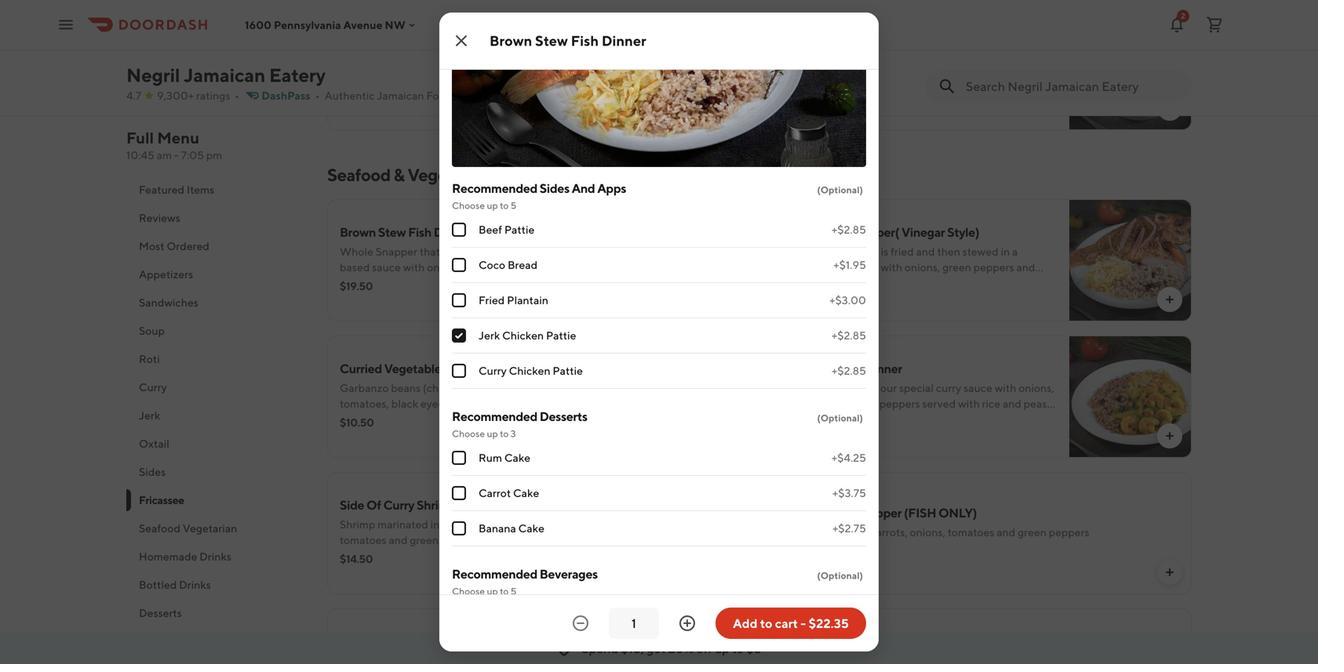 Task type: locate. For each thing, give the bounding box(es) containing it.
side for side of fricasse chicken
[[779, 33, 803, 48]]

rum
[[479, 452, 502, 465]]

then up coco bread
[[499, 245, 522, 258]]

fricasse chicken (brown stew)  dinner full of caribbean flavor, a whole chicken is first fried then simmered in our savory-sweet brown stew sauce, served over rice & peas with shredded cabbage.
[[340, 33, 606, 98]]

snapper down $22.35
[[831, 635, 877, 650]]

side inside side of curry shrimp shrimp marinated in our special curry sauce with onions, tomatoes and green peppers. $14.50
[[340, 498, 364, 513]]

recommended for recommended sides and apps
[[452, 181, 538, 196]]

1 vertical spatial sides
[[139, 466, 166, 479]]

2 steamed from the top
[[779, 635, 828, 650]]

0 horizontal spatial fricasse
[[340, 33, 385, 48]]

+$2.85 for jerk chicken pattie
[[832, 329, 867, 342]]

peas inside the escovitched snapper( vinegar style) whole snapper that is fried and then stewed in a vinegar based sauce with onions, green peppers and carrots served with rice & peas and a side of cabbage
[[905, 277, 928, 290]]

0 vertical spatial steamed
[[779, 506, 828, 521]]

fried inside the escovitched snapper( vinegar style) whole snapper that is fried and then stewed in a vinegar based sauce with onions, green peppers and carrots served with rice & peas and a side of cabbage
[[891, 245, 914, 258]]

1 chicken from the left
[[500, 54, 539, 67]]

1 vertical spatial &
[[394, 165, 405, 185]]

1 savory- from the left
[[447, 69, 484, 82]]

1 vertical spatial vegetarian
[[183, 522, 237, 535]]

curry for curry chicken pattie
[[479, 365, 507, 378]]

sweet
[[484, 69, 513, 82], [922, 69, 952, 82]]

1 brown from the left
[[515, 69, 547, 82]]

1 (optional) from the top
[[817, 184, 863, 195]]

brown inside dialog
[[490, 32, 532, 49]]

0 vertical spatial only)
[[939, 506, 977, 521]]

sides inside 'recommended sides and apps choose up to 5'
[[540, 181, 570, 196]]

0 vertical spatial jamaican
[[184, 64, 265, 86]]

(35)
[[857, 416, 878, 429]]

(optional) inside recommended sides and apps group
[[817, 184, 863, 195]]

2 horizontal spatial &
[[896, 277, 903, 290]]

2 flavor, from the left
[[866, 54, 897, 67]]

up right off
[[715, 642, 730, 657]]

0 vertical spatial -
[[174, 149, 179, 162]]

2 vertical spatial brown
[[340, 635, 376, 650]]

brown for brown stew fish dinner whole snapper that is fried and then stewed in a tomato based sauce with onions, green peppers and tomatoes served with rice and peas and a side of cabbage
[[340, 225, 376, 240]]

steamed inside steamed red snapper (fish only) fish steamed with carrots, onions, tomatoes and green peppers $16.99
[[779, 506, 828, 521]]

chicken for fricasse
[[387, 33, 433, 48]]

brown stew fish (fish only)
[[340, 635, 507, 650]]

curried
[[473, 398, 508, 411]]

2 (optional) from the top
[[817, 413, 863, 424]]

shrimp
[[823, 361, 863, 376], [779, 382, 814, 395], [417, 498, 457, 513], [340, 518, 375, 531]]

1 vertical spatial curry
[[498, 518, 523, 531]]

full up $11.50
[[340, 54, 358, 67]]

drinks down seafood vegetarian button
[[200, 551, 232, 564]]

side left of
[[340, 498, 364, 513]]

2 that from the left
[[859, 245, 879, 258]]

&
[[420, 85, 428, 98], [394, 165, 405, 185], [896, 277, 903, 290]]

dinner right stew) in the top of the page
[[512, 33, 550, 48]]

1 vertical spatial desserts
[[139, 607, 182, 620]]

green inside the escovitched snapper( vinegar style) whole snapper that is fried and then stewed in a vinegar based sauce with onions, green peppers and carrots served with rice & peas and a side of cabbage
[[943, 261, 972, 274]]

-
[[174, 149, 179, 162], [801, 617, 806, 631]]

1 +$2.85 from the top
[[832, 223, 867, 236]]

1 vertical spatial cake
[[513, 487, 539, 500]]

dinner up (35)
[[865, 361, 903, 376]]

simmered up over on the left
[[365, 69, 415, 82]]

(fish for fish
[[434, 635, 466, 650]]

snapper inside steamed red snapper (fish only) fish steamed with carrots, onions, tomatoes and green peppers $16.99
[[856, 506, 902, 521]]

3 choose from the top
[[452, 586, 485, 597]]

0 vertical spatial choose
[[452, 200, 485, 211]]

cabbage
[[531, 277, 574, 290], [994, 277, 1038, 290], [843, 413, 886, 426]]

2 +$2.85 from the top
[[832, 329, 867, 342]]

2 first from the left
[[990, 54, 1009, 67]]

flavor,
[[428, 54, 458, 67], [866, 54, 897, 67]]

then up $11.50
[[340, 69, 363, 82]]

spend $15, get 20% off up to $5
[[582, 642, 762, 657]]

- right 'cart'
[[801, 617, 806, 631]]

5 up beef pattie
[[511, 200, 517, 211]]

• down eatery
[[315, 89, 320, 102]]

with inside "fricasse chicken (brown stew)  dinner full of caribbean flavor, a whole chicken is first fried then simmered in our savory-sweet brown stew sauce, served over rice & peas with shredded cabbage."
[[455, 85, 477, 98]]

1 horizontal spatial chicken
[[939, 54, 978, 67]]

Item Search search field
[[966, 78, 1180, 95]]

1 vertical spatial jamaican
[[377, 89, 424, 102]]

snapper up carrots,
[[856, 506, 902, 521]]

brown left sauce.
[[954, 69, 986, 82]]

jerk inside button
[[139, 409, 160, 422]]

1 vertical spatial (fish
[[434, 635, 466, 650]]

cart
[[775, 617, 798, 631]]

steamed
[[779, 506, 828, 521], [779, 635, 828, 650]]

$19.50
[[340, 280, 373, 293], [779, 280, 812, 293]]

curried for curried shrimp dinner
[[779, 361, 821, 376]]

side down style)
[[959, 277, 980, 290]]

choose up rum at the bottom left
[[452, 429, 485, 440]]

stew for brown stew fish dinner
[[535, 32, 568, 49]]

stew for brown stew fish dinner whole snapper that is fried and then stewed in a tomato based sauce with onions, green peppers and tomatoes served with rice and peas and a side of cabbage
[[378, 225, 406, 240]]

side inside 'curried shrimp dinner shrimp marinated in our special curry sauce with onions, tomatoes and green peppers served with rice and peas and a side of cabbage'
[[808, 413, 828, 426]]

add item to cart image
[[1164, 294, 1177, 306], [1164, 430, 1177, 443]]

1 vertical spatial brown
[[340, 225, 376, 240]]

2 horizontal spatial full
[[779, 54, 797, 67]]

1 horizontal spatial curried
[[779, 361, 821, 376]]

2 vertical spatial curry
[[383, 498, 415, 513]]

Current quantity is 1 number field
[[619, 615, 650, 633]]

served inside "fricasse chicken (brown stew)  dinner full of caribbean flavor, a whole chicken is first fried then simmered in our savory-sweet brown stew sauce, served over rice & peas with shredded cabbage."
[[340, 85, 373, 98]]

desserts down curry chicken pattie
[[540, 409, 588, 424]]

choose down the peppers.
[[452, 586, 485, 597]]

2 stew from the left
[[988, 69, 1011, 82]]

2 chicken from the left
[[939, 54, 978, 67]]

onions,
[[427, 261, 463, 274], [905, 261, 941, 274], [1019, 382, 1055, 395], [580, 518, 616, 531], [910, 526, 946, 539]]

recommended desserts group
[[452, 408, 867, 547]]

2 horizontal spatial special
[[900, 382, 934, 395]]

in inside the brown stew fish dinner whole snapper that is fried and then stewed in a tomato based sauce with onions, green peppers and tomatoes served with rice and peas and a side of cabbage
[[562, 245, 572, 258]]

in inside curried vegetables garbanzo beans (chickpeas), eggplant, stewed tomatoes, black eyed peas curried in our special seasonings
[[511, 398, 520, 411]]

None checkbox
[[452, 258, 466, 272], [452, 294, 466, 308], [452, 487, 466, 501], [452, 522, 466, 536], [452, 258, 466, 272], [452, 294, 466, 308], [452, 487, 466, 501], [452, 522, 466, 536]]

+$2.85
[[832, 223, 867, 236], [832, 329, 867, 342], [832, 365, 867, 378]]

1600 pennsylvania avenue nw
[[245, 18, 406, 31]]

curry down roti
[[139, 381, 167, 394]]

snapper up the +$1.95 at the right of page
[[815, 245, 856, 258]]

5 inside 'recommended sides and apps choose up to 5'
[[511, 200, 517, 211]]

(optional) up +$4.25
[[817, 413, 863, 424]]

dinner
[[602, 32, 647, 49], [512, 33, 550, 48], [434, 225, 471, 240], [865, 361, 903, 376]]

1 horizontal spatial brown
[[954, 69, 986, 82]]

curry for curry
[[139, 381, 167, 394]]

green
[[465, 261, 494, 274], [943, 261, 972, 274], [849, 398, 878, 411], [1018, 526, 1047, 539], [410, 534, 439, 547]]

to inside recommended desserts choose up to 3
[[500, 429, 509, 440]]

fried plantain
[[479, 294, 549, 307]]

1 stew from the left
[[549, 69, 573, 82]]

our inside 'curried shrimp dinner shrimp marinated in our special curry sauce with onions, tomatoes and green peppers served with rice and peas and a side of cabbage'
[[881, 382, 897, 395]]

None checkbox
[[452, 223, 466, 237], [452, 329, 466, 343], [452, 364, 466, 378], [452, 451, 466, 465], [452, 223, 466, 237], [452, 329, 466, 343], [452, 364, 466, 378], [452, 451, 466, 465]]

then down style)
[[938, 245, 961, 258]]

0 horizontal spatial $19.50
[[340, 280, 373, 293]]

& inside the escovitched snapper( vinegar style) whole snapper that is fried and then stewed in a vinegar based sauce with onions, green peppers and carrots served with rice & peas and a side of cabbage
[[896, 277, 903, 290]]

curried vegetables garbanzo beans (chickpeas), eggplant, stewed tomatoes, black eyed peas curried in our special seasonings
[[340, 361, 575, 426]]

1 curried from the left
[[340, 361, 382, 376]]

2 horizontal spatial cabbage
[[994, 277, 1038, 290]]

apps
[[597, 181, 626, 196]]

to down banana
[[500, 586, 509, 597]]

1 5 from the top
[[511, 200, 517, 211]]

notification bell image
[[1168, 15, 1187, 34]]

recommended up 3
[[452, 409, 538, 424]]

to up beef pattie
[[500, 200, 509, 211]]

1 horizontal spatial that
[[859, 245, 879, 258]]

$5
[[747, 642, 762, 657]]

side inside the escovitched snapper( vinegar style) whole snapper that is fried and then stewed in a vinegar based sauce with onions, green peppers and carrots served with rice & peas and a side of cabbage
[[959, 277, 980, 290]]

1 horizontal spatial -
[[801, 617, 806, 631]]

1 horizontal spatial whole
[[779, 245, 812, 258]]

side left 91% at the right bottom
[[808, 413, 828, 426]]

drinks down homemade drinks at the left of page
[[179, 579, 211, 592]]

2 5 from the top
[[511, 586, 517, 597]]

2 horizontal spatial curry
[[479, 365, 507, 378]]

3 (optional) from the top
[[817, 571, 863, 582]]

(optional) up escovitched
[[817, 184, 863, 195]]

pattie
[[505, 223, 535, 236], [546, 329, 576, 342], [553, 365, 583, 378]]

1 horizontal spatial jerk
[[479, 329, 500, 342]]

$11.50
[[340, 88, 371, 101]]

1 add item to cart image from the top
[[1164, 294, 1177, 306]]

0 horizontal spatial full
[[126, 129, 154, 147]]

• left 91% at the right bottom
[[814, 416, 819, 429]]

snapper inside the escovitched snapper( vinegar style) whole snapper that is fried and then stewed in a vinegar based sauce with onions, green peppers and carrots served with rice & peas and a side of cabbage
[[815, 245, 856, 258]]

drinks inside "button"
[[179, 579, 211, 592]]

1 choose from the top
[[452, 200, 485, 211]]

marinated down of
[[378, 518, 428, 531]]

0 horizontal spatial sweet
[[484, 69, 513, 82]]

1 vertical spatial side
[[340, 498, 364, 513]]

dinner up sauce,
[[602, 32, 647, 49]]

1 horizontal spatial marinated
[[816, 382, 867, 395]]

up up beef
[[487, 200, 498, 211]]

stewed down style)
[[963, 245, 999, 258]]

0 horizontal spatial marinated
[[378, 518, 428, 531]]

0 vertical spatial +$2.85
[[832, 223, 867, 236]]

curry up eggplant,
[[479, 365, 507, 378]]

fish for brown stew fish dinner whole snapper that is fried and then stewed in a tomato based sauce with onions, green peppers and tomatoes served with rice and peas and a side of cabbage
[[408, 225, 432, 240]]

steamed down add to cart - $22.35
[[779, 635, 828, 650]]

1 flavor, from the left
[[428, 54, 458, 67]]

$10.50
[[340, 416, 374, 429]]

sauce.
[[1013, 69, 1045, 82]]

get
[[647, 642, 666, 657]]

1 caribbean from the left
[[373, 54, 425, 67]]

2 $19.50 from the left
[[779, 280, 812, 293]]

2 vertical spatial stew
[[378, 635, 406, 650]]

cake down 3
[[505, 452, 531, 465]]

1 horizontal spatial savory-
[[886, 69, 922, 82]]

(optional) down steamed
[[817, 571, 863, 582]]

seafood vegetarian
[[139, 522, 237, 535]]

stew inside dialog
[[535, 32, 568, 49]]

0 horizontal spatial curried
[[340, 361, 382, 376]]

savory- inside side of fricasse chicken full of caribbean flavor, a whole chicken is first fried then simmered in our savory-sweet brown stew sauce. $8.99
[[886, 69, 922, 82]]

up inside recommended desserts choose up to 3
[[487, 429, 498, 440]]

first inside side of fricasse chicken full of caribbean flavor, a whole chicken is first fried then simmered in our savory-sweet brown stew sauce. $8.99
[[990, 54, 1009, 67]]

cabbage inside the escovitched snapper( vinegar style) whole snapper that is fried and then stewed in a vinegar based sauce with onions, green peppers and carrots served with rice & peas and a side of cabbage
[[994, 277, 1038, 290]]

brown stew fish (fish only) image
[[631, 609, 754, 665]]

0 vertical spatial stew
[[535, 32, 568, 49]]

simmered up $8.99
[[804, 69, 853, 82]]

is inside side of fricasse chicken full of caribbean flavor, a whole chicken is first fried then simmered in our savory-sweet brown stew sauce. $8.99
[[980, 54, 988, 67]]

sides
[[540, 181, 570, 196], [139, 466, 166, 479]]

2 fricasse from the left
[[819, 33, 864, 48]]

peppers inside the escovitched snapper( vinegar style) whole snapper that is fried and then stewed in a vinegar based sauce with onions, green peppers and carrots served with rice & peas and a side of cabbage
[[974, 261, 1015, 274]]

sides left and on the left top of the page
[[540, 181, 570, 196]]

3 recommended from the top
[[452, 567, 538, 582]]

reviews
[[139, 212, 180, 224]]

first up item search search field
[[990, 54, 1009, 67]]

side of curry shrimp image
[[631, 473, 754, 595]]

fried inside the brown stew fish dinner whole snapper that is fried and then stewed in a tomato based sauce with onions, green peppers and tomatoes served with rice and peas and a side of cabbage
[[452, 245, 476, 258]]

choose up beef
[[452, 200, 485, 211]]

0 vertical spatial special
[[900, 382, 934, 395]]

choose inside recommended desserts choose up to 3
[[452, 429, 485, 440]]

fricasse
[[340, 33, 385, 48], [819, 33, 864, 48]]

0 vertical spatial &
[[420, 85, 428, 98]]

dinner inside the brown stew fish dinner whole snapper that is fried and then stewed in a tomato based sauce with onions, green peppers and tomatoes served with rice and peas and a side of cabbage
[[434, 225, 471, 240]]

2 based from the left
[[818, 261, 848, 274]]

1 whole from the left
[[468, 54, 498, 67]]

1 steamed from the top
[[779, 506, 828, 521]]

onions, inside steamed red snapper (fish only) fish steamed with carrots, onions, tomatoes and green peppers $16.99
[[910, 526, 946, 539]]

sides down oxtail
[[139, 466, 166, 479]]

stew inside the brown stew fish dinner whole snapper that is fried and then stewed in a tomato based sauce with onions, green peppers and tomatoes served with rice and peas and a side of cabbage
[[378, 225, 406, 240]]

served inside the escovitched snapper( vinegar style) whole snapper that is fried and then stewed in a vinegar based sauce with onions, green peppers and carrots served with rice & peas and a side of cabbage
[[815, 277, 849, 290]]

homemade
[[139, 551, 197, 564]]

2 sweet from the left
[[922, 69, 952, 82]]

side
[[496, 277, 516, 290], [959, 277, 980, 290], [808, 413, 828, 426]]

whole inside the brown stew fish dinner whole snapper that is fried and then stewed in a tomato based sauce with onions, green peppers and tomatoes served with rice and peas and a side of cabbage
[[340, 245, 374, 258]]

1 horizontal spatial sides
[[540, 181, 570, 196]]

2 recommended from the top
[[452, 409, 538, 424]]

2 horizontal spatial side
[[959, 277, 980, 290]]

0 horizontal spatial cabbage
[[531, 277, 574, 290]]

1 horizontal spatial sweet
[[922, 69, 952, 82]]

nw
[[385, 18, 406, 31]]

brown
[[490, 32, 532, 49], [340, 225, 376, 240], [340, 635, 376, 650]]

curried shrimp dinner image
[[1070, 336, 1192, 458]]

0 vertical spatial marinated
[[816, 382, 867, 395]]

snapper inside the brown stew fish dinner whole snapper that is fried and then stewed in a tomato based sauce with onions, green peppers and tomatoes served with rice and peas and a side of cabbage
[[376, 245, 418, 258]]

of inside the escovitched snapper( vinegar style) whole snapper that is fried and then stewed in a vinegar based sauce with onions, green peppers and carrots served with rice & peas and a side of cabbage
[[982, 277, 992, 290]]

0 vertical spatial add item to cart image
[[1164, 294, 1177, 306]]

onions, inside 'curried shrimp dinner shrimp marinated in our special curry sauce with onions, tomatoes and green peppers served with rice and peas and a side of cabbage'
[[1019, 382, 1055, 395]]

2 savory- from the left
[[886, 69, 922, 82]]

recommended inside 'recommended sides and apps choose up to 5'
[[452, 181, 538, 196]]

2 whole from the left
[[779, 245, 812, 258]]

seafood & vegetarian
[[327, 165, 491, 185]]

2 vertical spatial pattie
[[553, 365, 583, 378]]

then up $8.99
[[779, 69, 802, 82]]

stewed inside the brown stew fish dinner whole snapper that is fried and then stewed in a tomato based sauce with onions, green peppers and tomatoes served with rice and peas and a side of cabbage
[[524, 245, 560, 258]]

full inside side of fricasse chicken full of caribbean flavor, a whole chicken is first fried then simmered in our savory-sweet brown stew sauce. $8.99
[[779, 54, 797, 67]]

fried
[[573, 54, 596, 67], [1012, 54, 1035, 67], [452, 245, 476, 258], [891, 245, 914, 258]]

brown stew fish dinner image
[[631, 199, 754, 322]]

cabbage for dinner
[[531, 277, 574, 290]]

1 horizontal spatial side
[[779, 33, 803, 48]]

2 curried from the left
[[779, 361, 821, 376]]

1 horizontal spatial desserts
[[540, 409, 588, 424]]

tomatoes
[[560, 261, 607, 274], [779, 398, 825, 411], [948, 526, 995, 539], [340, 534, 387, 547]]

cabbage inside the brown stew fish dinner whole snapper that is fried and then stewed in a tomato based sauce with onions, green peppers and tomatoes served with rice and peas and a side of cabbage
[[531, 277, 574, 290]]

chicken inside "fricasse chicken (brown stew)  dinner full of caribbean flavor, a whole chicken is first fried then simmered in our savory-sweet brown stew sauce, served over rice & peas with shredded cabbage."
[[387, 33, 433, 48]]

0 vertical spatial side
[[779, 33, 803, 48]]

1 horizontal spatial seafood
[[327, 165, 391, 185]]

stew
[[549, 69, 573, 82], [988, 69, 1011, 82]]

0 horizontal spatial stew
[[549, 69, 573, 82]]

0 horizontal spatial side
[[496, 277, 516, 290]]

0 horizontal spatial simmered
[[365, 69, 415, 82]]

1 horizontal spatial simmered
[[804, 69, 853, 82]]

jerk
[[479, 329, 500, 342], [139, 409, 160, 422]]

2 caribbean from the left
[[812, 54, 864, 67]]

2 brown from the left
[[954, 69, 986, 82]]

1 recommended from the top
[[452, 181, 538, 196]]

side down coco bread
[[496, 277, 516, 290]]

0 vertical spatial curry
[[936, 382, 962, 395]]

vegetarian
[[408, 165, 491, 185], [183, 522, 237, 535]]

0 horizontal spatial vegetarian
[[183, 522, 237, 535]]

1 that from the left
[[420, 245, 440, 258]]

seafood inside button
[[139, 522, 181, 535]]

chicken
[[387, 33, 433, 48], [866, 33, 912, 48], [502, 329, 544, 342], [509, 365, 551, 378]]

snapper down seafood & vegetarian
[[376, 245, 418, 258]]

1 horizontal spatial &
[[420, 85, 428, 98]]

full menu 10:45 am - 7:05 pm
[[126, 129, 222, 162]]

marinated up 91% at the right bottom
[[816, 382, 867, 395]]

based inside the escovitched snapper( vinegar style) whole snapper that is fried and then stewed in a vinegar based sauce with onions, green peppers and carrots served with rice & peas and a side of cabbage
[[818, 261, 848, 274]]

curried inside 'curried shrimp dinner shrimp marinated in our special curry sauce with onions, tomatoes and green peppers served with rice and peas and a side of cabbage'
[[779, 361, 821, 376]]

add item to cart image for escovitched snapper( vinegar style)
[[1164, 294, 1177, 306]]

jerk for jerk chicken pattie
[[479, 329, 500, 342]]

and inside steamed red snapper (fish only) fish steamed with carrots, onions, tomatoes and green peppers $16.99
[[997, 526, 1016, 539]]

- right am
[[174, 149, 179, 162]]

81% (49)
[[396, 88, 438, 101]]

0 horizontal spatial curry
[[498, 518, 523, 531]]

steamed up steamed
[[779, 506, 828, 521]]

0 vertical spatial drinks
[[200, 551, 232, 564]]

curry chicken pattie
[[479, 365, 583, 378]]

curried inside curried vegetables garbanzo beans (chickpeas), eggplant, stewed tomatoes, black eyed peas curried in our special seasonings
[[340, 361, 382, 376]]

1 whole from the left
[[340, 245, 374, 258]]

curried for curried vegetables
[[340, 361, 382, 376]]

whole inside the escovitched snapper( vinegar style) whole snapper that is fried and then stewed in a vinegar based sauce with onions, green peppers and carrots served with rice & peas and a side of cabbage
[[779, 245, 812, 258]]

0 horizontal spatial (fish
[[434, 635, 466, 650]]

simmered
[[365, 69, 415, 82], [804, 69, 853, 82]]

cake right banana
[[519, 522, 545, 535]]

pattie right beef
[[505, 223, 535, 236]]

served
[[340, 85, 373, 98], [340, 277, 373, 290], [815, 277, 849, 290], [923, 398, 956, 411]]

first down brown stew fish dinner
[[551, 54, 571, 67]]

$11.50 •
[[340, 88, 378, 101]]

oxtail button
[[126, 430, 308, 458]]

brown for brown stew fish (fish only)
[[340, 635, 376, 650]]

negril
[[126, 64, 180, 86]]

0 vertical spatial (fish
[[904, 506, 937, 521]]

beans
[[391, 382, 421, 395]]

rice
[[400, 85, 418, 98], [400, 277, 418, 290], [875, 277, 894, 290], [982, 398, 1001, 411]]

based for brown
[[340, 261, 370, 274]]

flavor, inside "fricasse chicken (brown stew)  dinner full of caribbean flavor, a whole chicken is first fried then simmered in our savory-sweet brown stew sauce, served over rice & peas with shredded cabbage."
[[428, 54, 458, 67]]

1 fricasse from the left
[[340, 33, 385, 48]]

side of fricasse chicken image
[[1070, 8, 1192, 130]]

0 horizontal spatial flavor,
[[428, 54, 458, 67]]

cake for carrot cake
[[513, 487, 539, 500]]

2 whole from the left
[[907, 54, 937, 67]]

green inside steamed red snapper (fish only) fish steamed with carrots, onions, tomatoes and green peppers $16.99
[[1018, 526, 1047, 539]]

brown for brown stew fish dinner
[[490, 32, 532, 49]]

based inside the brown stew fish dinner whole snapper that is fried and then stewed in a tomato based sauce with onions, green peppers and tomatoes served with rice and peas and a side of cabbage
[[340, 261, 370, 274]]

1 horizontal spatial curry
[[383, 498, 415, 513]]

0 horizontal spatial desserts
[[139, 607, 182, 620]]

1 simmered from the left
[[365, 69, 415, 82]]

•
[[374, 88, 378, 101], [235, 89, 240, 102], [315, 89, 320, 102], [459, 89, 463, 102], [814, 416, 819, 429]]

2 choose from the top
[[452, 429, 485, 440]]

+$2.85 for beef pattie
[[832, 223, 867, 236]]

1 vertical spatial +$2.85
[[832, 329, 867, 342]]

caribbean inside "fricasse chicken (brown stew)  dinner full of caribbean flavor, a whole chicken is first fried then simmered in our savory-sweet brown stew sauce, served over rice & peas with shredded cabbage."
[[373, 54, 425, 67]]

that for snapper(
[[859, 245, 879, 258]]

full up 10:45
[[126, 129, 154, 147]]

0 vertical spatial 5
[[511, 200, 517, 211]]

to left 'cart'
[[761, 617, 773, 631]]

chicken inside side of fricasse chicken full of caribbean flavor, a whole chicken is first fried then simmered in our savory-sweet brown stew sauce. $8.99
[[866, 33, 912, 48]]

1 horizontal spatial stew
[[988, 69, 1011, 82]]

first
[[551, 54, 571, 67], [990, 54, 1009, 67]]

stew up cabbage.
[[549, 69, 573, 82]]

1 sweet from the left
[[484, 69, 513, 82]]

stewed up bread
[[524, 245, 560, 258]]

escovitched snapper( vinegar style) image
[[1070, 199, 1192, 322]]

0 horizontal spatial sides
[[139, 466, 166, 479]]

sauce inside the escovitched snapper( vinegar style) whole snapper that is fried and then stewed in a vinegar based sauce with onions, green peppers and carrots served with rice & peas and a side of cabbage
[[850, 261, 879, 274]]

jerk down fried
[[479, 329, 500, 342]]

2 vertical spatial cake
[[519, 522, 545, 535]]

pattie down jerk chicken pattie
[[553, 365, 583, 378]]

side inside side of fricasse chicken full of caribbean flavor, a whole chicken is first fried then simmered in our savory-sweet brown stew sauce. $8.99
[[779, 33, 803, 48]]

1 horizontal spatial whole
[[907, 54, 937, 67]]

stew)
[[478, 33, 510, 48]]

peas inside curried vegetables garbanzo beans (chickpeas), eggplant, stewed tomatoes, black eyed peas curried in our special seasonings
[[447, 398, 471, 411]]

vegetarian up beef
[[408, 165, 491, 185]]

curry inside button
[[139, 381, 167, 394]]

+$2.85 down "+$3.00"
[[832, 329, 867, 342]]

seafood for seafood vegetarian
[[139, 522, 181, 535]]

1 vertical spatial add item to cart image
[[1164, 430, 1177, 443]]

dinner left beef
[[434, 225, 471, 240]]

stewed down curry chicken pattie
[[535, 382, 571, 395]]

$22.35
[[809, 617, 849, 631]]

savory- inside "fricasse chicken (brown stew)  dinner full of caribbean flavor, a whole chicken is first fried then simmered in our savory-sweet brown stew sauce, served over rice & peas with shredded cabbage."
[[447, 69, 484, 82]]

1 horizontal spatial curry
[[936, 382, 962, 395]]

in
[[417, 69, 426, 82], [856, 69, 865, 82], [562, 245, 572, 258], [1001, 245, 1010, 258], [869, 382, 879, 395], [511, 398, 520, 411], [431, 518, 440, 531]]

only)
[[939, 506, 977, 521], [468, 635, 507, 650]]

+$2.85 up the +$1.95 at the right of page
[[832, 223, 867, 236]]

recommended down banana
[[452, 567, 538, 582]]

fricasse chicken (brown stew)  dinner image
[[631, 8, 754, 130]]

sides button
[[126, 458, 308, 487]]

side inside the brown stew fish dinner whole snapper that is fried and then stewed in a tomato based sauce with onions, green peppers and tomatoes served with rice and peas and a side of cabbage
[[496, 277, 516, 290]]

0 horizontal spatial whole
[[340, 245, 374, 258]]

1 first from the left
[[551, 54, 571, 67]]

2 vertical spatial special
[[461, 518, 495, 531]]

soup
[[139, 325, 165, 338]]

side up $8.99
[[779, 33, 803, 48]]

pattie up curry chicken pattie
[[546, 329, 576, 342]]

desserts
[[540, 409, 588, 424], [139, 607, 182, 620]]

fish inside steamed red snapper (fish only) fish steamed with carrots, onions, tomatoes and green peppers $16.99
[[779, 526, 800, 539]]

1 vertical spatial jerk
[[139, 409, 160, 422]]

special
[[900, 382, 934, 395], [541, 398, 575, 411], [461, 518, 495, 531]]

jerk inside recommended sides and apps group
[[479, 329, 500, 342]]

that inside the escovitched snapper( vinegar style) whole snapper that is fried and then stewed in a vinegar based sauce with onions, green peppers and carrots served with rice & peas and a side of cabbage
[[859, 245, 879, 258]]

0 horizontal spatial whole
[[468, 54, 498, 67]]

1 horizontal spatial flavor,
[[866, 54, 897, 67]]

whole for escovitched
[[779, 245, 812, 258]]

1 vertical spatial steamed
[[779, 635, 828, 650]]

curry right of
[[383, 498, 415, 513]]

0 vertical spatial curry
[[479, 365, 507, 378]]

stew left sauce.
[[988, 69, 1011, 82]]

1 vertical spatial marinated
[[378, 518, 428, 531]]

brown up cabbage.
[[515, 69, 547, 82]]

vegetarian up homemade drinks button
[[183, 522, 237, 535]]

3 +$2.85 from the top
[[832, 365, 867, 378]]

up down side of curry shrimp shrimp marinated in our special curry sauce with onions, tomatoes and green peppers. $14.50
[[487, 586, 498, 597]]

whole
[[340, 245, 374, 258], [779, 245, 812, 258]]

chicken for jerk
[[502, 329, 544, 342]]

cake right 'carrot'
[[513, 487, 539, 500]]

based
[[340, 261, 370, 274], [818, 261, 848, 274]]

sauce inside the brown stew fish dinner whole snapper that is fried and then stewed in a tomato based sauce with onions, green peppers and tomatoes served with rice and peas and a side of cabbage
[[372, 261, 401, 274]]

dinner inside 'curried shrimp dinner shrimp marinated in our special curry sauce with onions, tomatoes and green peppers served with rice and peas and a side of cabbage'
[[865, 361, 903, 376]]

desserts down bottled
[[139, 607, 182, 620]]

• right $11.50
[[374, 88, 378, 101]]

0 horizontal spatial special
[[461, 518, 495, 531]]

(fish
[[904, 506, 937, 521], [434, 635, 466, 650]]

served inside 'curried shrimp dinner shrimp marinated in our special curry sauce with onions, tomatoes and green peppers served with rice and peas and a side of cabbage'
[[923, 398, 956, 411]]

fish inside dialog
[[571, 32, 599, 49]]

stew inside "fricasse chicken (brown stew)  dinner full of caribbean flavor, a whole chicken is first fried then simmered in our savory-sweet brown stew sauce, served over rice & peas with shredded cabbage."
[[549, 69, 573, 82]]

1 horizontal spatial vegetarian
[[408, 165, 491, 185]]

then inside the brown stew fish dinner whole snapper that is fried and then stewed in a tomato based sauce with onions, green peppers and tomatoes served with rice and peas and a side of cabbage
[[499, 245, 522, 258]]

0 horizontal spatial first
[[551, 54, 571, 67]]

vegetarian inside button
[[183, 522, 237, 535]]

5 down banana cake
[[511, 586, 517, 597]]

escovitched
[[779, 225, 847, 240]]

0 vertical spatial (optional)
[[817, 184, 863, 195]]

1 vertical spatial choose
[[452, 429, 485, 440]]

recommended up beef
[[452, 181, 538, 196]]

stewed inside the escovitched snapper( vinegar style) whole snapper that is fried and then stewed in a vinegar based sauce with onions, green peppers and carrots served with rice & peas and a side of cabbage
[[963, 245, 999, 258]]

1 horizontal spatial special
[[541, 398, 575, 411]]

0 horizontal spatial only)
[[468, 635, 507, 650]]

up
[[487, 200, 498, 211], [487, 429, 498, 440], [487, 586, 498, 597], [715, 642, 730, 657]]

2 add item to cart image from the top
[[1164, 430, 1177, 443]]

1 based from the left
[[340, 261, 370, 274]]

full up $8.99
[[779, 54, 797, 67]]

91% (35)
[[836, 416, 878, 429]]

0 vertical spatial desserts
[[540, 409, 588, 424]]

0 vertical spatial recommended
[[452, 181, 538, 196]]

to inside 'recommended sides and apps choose up to 5'
[[500, 200, 509, 211]]

2 simmered from the left
[[804, 69, 853, 82]]

+$2.85 up 91% at the right bottom
[[832, 365, 867, 378]]

0 vertical spatial add item to cart image
[[725, 102, 738, 115]]

food
[[426, 89, 452, 102]]

stew for brown stew fish (fish only)
[[378, 635, 406, 650]]

1 horizontal spatial $19.50
[[779, 280, 812, 293]]

5
[[511, 200, 517, 211], [511, 586, 517, 597]]

then inside "fricasse chicken (brown stew)  dinner full of caribbean flavor, a whole chicken is first fried then simmered in our savory-sweet brown stew sauce, served over rice & peas with shredded cabbage."
[[340, 69, 363, 82]]

fish for brown stew fish (fish only)
[[408, 635, 432, 650]]

peas inside the brown stew fish dinner whole snapper that is fried and then stewed in a tomato based sauce with onions, green peppers and tomatoes served with rice and peas and a side of cabbage
[[441, 277, 465, 290]]

to left 3
[[500, 429, 509, 440]]

whole
[[468, 54, 498, 67], [907, 54, 937, 67]]

0 horizontal spatial jamaican
[[184, 64, 265, 86]]

1 $19.50 from the left
[[340, 280, 373, 293]]

eggplant,
[[485, 382, 532, 395]]

add item to cart image
[[725, 102, 738, 115], [1164, 567, 1177, 579]]

recommended beverages choose up to 5
[[452, 567, 598, 597]]

(optional) for recommended sides and apps
[[817, 184, 863, 195]]

(optional) for recommended desserts
[[817, 413, 863, 424]]

menu
[[157, 129, 199, 147]]

1 horizontal spatial add item to cart image
[[1164, 567, 1177, 579]]

jerk up oxtail
[[139, 409, 160, 422]]

2 vertical spatial (optional)
[[817, 571, 863, 582]]

(fish inside steamed red snapper (fish only) fish steamed with carrots, onions, tomatoes and green peppers $16.99
[[904, 506, 937, 521]]

up left 3
[[487, 429, 498, 440]]

(optional) inside recommended desserts 'group'
[[817, 413, 863, 424]]

0 vertical spatial seafood
[[327, 165, 391, 185]]



Task type: describe. For each thing, give the bounding box(es) containing it.
served inside the brown stew fish dinner whole snapper that is fried and then stewed in a tomato based sauce with onions, green peppers and tomatoes served with rice and peas and a side of cabbage
[[340, 277, 373, 290]]

beef
[[479, 223, 502, 236]]

(chickpeas),
[[423, 382, 483, 395]]

side for brown stew fish dinner
[[496, 277, 516, 290]]

garbanzo
[[340, 382, 389, 395]]

off
[[697, 642, 712, 657]]

peppers inside the brown stew fish dinner whole snapper that is fried and then stewed in a tomato based sauce with onions, green peppers and tomatoes served with rice and peas and a side of cabbage
[[496, 261, 537, 274]]

onions, inside side of curry shrimp shrimp marinated in our special curry sauce with onions, tomatoes and green peppers. $14.50
[[580, 518, 616, 531]]

$19.50 for brown
[[340, 280, 373, 293]]

recommended for recommended desserts
[[452, 409, 538, 424]]

cabbage.
[[529, 85, 575, 98]]

authentic jamaican food • 1.8 mi
[[325, 89, 497, 102]]

20%
[[668, 642, 694, 657]]

green inside side of curry shrimp shrimp marinated in our special curry sauce with onions, tomatoes and green peppers. $14.50
[[410, 534, 439, 547]]

beverages
[[540, 567, 598, 582]]

desserts inside recommended desserts choose up to 3
[[540, 409, 588, 424]]

banana
[[479, 522, 516, 535]]

steamed for steamed red snapper (fish only) fish steamed with carrots, onions, tomatoes and green peppers $16.99
[[779, 506, 828, 521]]

plantain
[[507, 294, 549, 307]]

$19.50 for escovitched
[[779, 280, 812, 293]]

most ordered button
[[126, 232, 308, 261]]

carrot
[[479, 487, 511, 500]]

rum cake
[[479, 452, 531, 465]]

- inside button
[[801, 617, 806, 631]]

our inside curried vegetables garbanzo beans (chickpeas), eggplant, stewed tomatoes, black eyed peas curried in our special seasonings
[[522, 398, 538, 411]]

steamed
[[802, 526, 845, 539]]

fried inside side of fricasse chicken full of caribbean flavor, a whole chicken is first fried then simmered in our savory-sweet brown stew sauce. $8.99
[[1012, 54, 1035, 67]]

chicken inside side of fricasse chicken full of caribbean flavor, a whole chicken is first fried then simmered in our savory-sweet brown stew sauce. $8.99
[[939, 54, 978, 67]]

9,300+
[[157, 89, 194, 102]]

+$2.85 for curry chicken pattie
[[832, 365, 867, 378]]

stewed for escovitched snapper( vinegar style)
[[963, 245, 999, 258]]

negril jamaican eatery
[[126, 64, 326, 86]]

1600 pennsylvania avenue nw button
[[245, 18, 418, 31]]

based for escovitched
[[818, 261, 848, 274]]

curry inside 'curried shrimp dinner shrimp marinated in our special curry sauce with onions, tomatoes and green peppers served with rice and peas and a side of cabbage'
[[936, 382, 962, 395]]

brown inside side of fricasse chicken full of caribbean flavor, a whole chicken is first fried then simmered in our savory-sweet brown stew sauce. $8.99
[[954, 69, 986, 82]]

steamed red snapper (fish only) fish steamed with carrots, onions, tomatoes and green peppers $16.99
[[779, 506, 1090, 558]]

$15,
[[621, 642, 644, 657]]

desserts inside button
[[139, 607, 182, 620]]

increase quantity by 1 image
[[678, 615, 697, 633]]

2
[[1181, 11, 1186, 20]]

that for stew
[[420, 245, 440, 258]]

with inside side of curry shrimp shrimp marinated in our special curry sauce with onions, tomatoes and green peppers. $14.50
[[556, 518, 578, 531]]

is inside "fricasse chicken (brown stew)  dinner full of caribbean flavor, a whole chicken is first fried then simmered in our savory-sweet brown stew sauce, served over rice & peas with shredded cabbage."
[[542, 54, 549, 67]]

rice inside 'curried shrimp dinner shrimp marinated in our special curry sauce with onions, tomatoes and green peppers served with rice and peas and a side of cabbage'
[[982, 398, 1001, 411]]

jerk for jerk
[[139, 409, 160, 422]]

full inside full menu 10:45 am - 7:05 pm
[[126, 129, 154, 147]]

in inside side of curry shrimp shrimp marinated in our special curry sauce with onions, tomatoes and green peppers. $14.50
[[431, 518, 440, 531]]

is inside the brown stew fish dinner whole snapper that is fried and then stewed in a tomato based sauce with onions, green peppers and tomatoes served with rice and peas and a side of cabbage
[[443, 245, 450, 258]]

side for escovitched snapper( vinegar style)
[[959, 277, 980, 290]]

decrease quantity by 1 image
[[571, 615, 590, 633]]

tomatoes inside the brown stew fish dinner whole snapper that is fried and then stewed in a tomato based sauce with onions, green peppers and tomatoes served with rice and peas and a side of cabbage
[[560, 261, 607, 274]]

jerk button
[[126, 402, 308, 430]]

81%
[[396, 88, 415, 101]]

sides inside button
[[139, 466, 166, 479]]

side for side of curry shrimp
[[340, 498, 364, 513]]

brown stew fish dinner dialog
[[440, 0, 879, 665]]

items
[[187, 183, 214, 196]]

side of curry shrimp shrimp marinated in our special curry sauce with onions, tomatoes and green peppers. $14.50
[[340, 498, 616, 566]]

fricasse inside "fricasse chicken (brown stew)  dinner full of caribbean flavor, a whole chicken is first fried then simmered in our savory-sweet brown stew sauce, served over rice & peas with shredded cabbage."
[[340, 33, 385, 48]]

spend
[[582, 642, 619, 657]]

• left the 1.8
[[459, 89, 463, 102]]

stew inside side of fricasse chicken full of caribbean flavor, a whole chicken is first fried then simmered in our savory-sweet brown stew sauce. $8.99
[[988, 69, 1011, 82]]

drinks for homemade drinks
[[200, 551, 232, 564]]

dinner inside "fricasse chicken (brown stew)  dinner full of caribbean flavor, a whole chicken is first fried then simmered in our savory-sweet brown stew sauce, served over rice & peas with shredded cabbage."
[[512, 33, 550, 48]]

- inside full menu 10:45 am - 7:05 pm
[[174, 149, 179, 162]]

over
[[376, 85, 398, 98]]

then inside side of fricasse chicken full of caribbean flavor, a whole chicken is first fried then simmered in our savory-sweet brown stew sauce. $8.99
[[779, 69, 802, 82]]

in inside "fricasse chicken (brown stew)  dinner full of caribbean flavor, a whole chicken is first fried then simmered in our savory-sweet brown stew sauce, served over rice & peas with shredded cabbage."
[[417, 69, 426, 82]]

shredded
[[479, 85, 527, 98]]

avenue
[[344, 18, 383, 31]]

full inside "fricasse chicken (brown stew)  dinner full of caribbean flavor, a whole chicken is first fried then simmered in our savory-sweet brown stew sauce, served over rice & peas with shredded cabbage."
[[340, 54, 358, 67]]

seafood for seafood & vegetarian
[[327, 165, 391, 185]]

curry inside side of curry shrimp shrimp marinated in our special curry sauce with onions, tomatoes and green peppers. $14.50
[[383, 498, 415, 513]]

stewed for brown stew fish dinner
[[524, 245, 560, 258]]

choose for recommended beverages
[[452, 586, 485, 597]]

simmered inside "fricasse chicken (brown stew)  dinner full of caribbean flavor, a whole chicken is first fried then simmered in our savory-sweet brown stew sauce, served over rice & peas with shredded cabbage."
[[365, 69, 415, 82]]

whole inside "fricasse chicken (brown stew)  dinner full of caribbean flavor, a whole chicken is first fried then simmered in our savory-sweet brown stew sauce, served over rice & peas with shredded cabbage."
[[468, 54, 498, 67]]

coco bread
[[479, 259, 538, 272]]

green inside the brown stew fish dinner whole snapper that is fried and then stewed in a tomato based sauce with onions, green peppers and tomatoes served with rice and peas and a side of cabbage
[[465, 261, 494, 274]]

recommended for recommended beverages
[[452, 567, 538, 582]]

rice inside the escovitched snapper( vinegar style) whole snapper that is fried and then stewed in a vinegar based sauce with onions, green peppers and carrots served with rice & peas and a side of cabbage
[[875, 277, 894, 290]]

of inside the brown stew fish dinner whole snapper that is fried and then stewed in a tomato based sauce with onions, green peppers and tomatoes served with rice and peas and a side of cabbage
[[518, 277, 528, 290]]

homemade drinks button
[[126, 543, 308, 571]]

(optional) for recommended beverages
[[817, 571, 863, 582]]

special inside side of curry shrimp shrimp marinated in our special curry sauce with onions, tomatoes and green peppers. $14.50
[[461, 518, 495, 531]]

10:45
[[126, 149, 155, 162]]

add to cart - $22.35
[[733, 617, 849, 631]]

then inside the escovitched snapper( vinegar style) whole snapper that is fried and then stewed in a vinegar based sauce with onions, green peppers and carrots served with rice & peas and a side of cabbage
[[938, 245, 961, 258]]

tomatoes inside steamed red snapper (fish only) fish steamed with carrots, onions, tomatoes and green peppers $16.99
[[948, 526, 995, 539]]

$14.50
[[340, 553, 373, 566]]

steamed for steamed snapper
[[779, 635, 828, 650]]

whole for brown
[[340, 245, 374, 258]]

brown stew fish dinner whole snapper that is fried and then stewed in a tomato based sauce with onions, green peppers and tomatoes served with rice and peas and a side of cabbage
[[340, 225, 618, 290]]

rice inside the brown stew fish dinner whole snapper that is fried and then stewed in a tomato based sauce with onions, green peppers and tomatoes served with rice and peas and a side of cabbage
[[400, 277, 418, 290]]

marinated inside side of curry shrimp shrimp marinated in our special curry sauce with onions, tomatoes and green peppers. $14.50
[[378, 518, 428, 531]]

brown stew fish dinner
[[490, 32, 647, 49]]

0 vertical spatial pattie
[[505, 223, 535, 236]]

curried shrimp dinner shrimp marinated in our special curry sauce with onions, tomatoes and green peppers served with rice and peas and a side of cabbage
[[779, 361, 1055, 426]]

appetizers
[[139, 268, 193, 281]]

sweet inside side of fricasse chicken full of caribbean flavor, a whole chicken is first fried then simmered in our savory-sweet brown stew sauce. $8.99
[[922, 69, 952, 82]]

tomatoes inside side of curry shrimp shrimp marinated in our special curry sauce with onions, tomatoes and green peppers. $14.50
[[340, 534, 387, 547]]

to left $5
[[732, 642, 744, 657]]

up inside 'recommended sides and apps choose up to 5'
[[487, 200, 498, 211]]

onions, inside the brown stew fish dinner whole snapper that is fried and then stewed in a tomato based sauce with onions, green peppers and tomatoes served with rice and peas and a side of cabbage
[[427, 261, 463, 274]]

carrots
[[779, 277, 813, 290]]

reviews button
[[126, 204, 308, 232]]

and
[[572, 181, 595, 196]]

pattie for jerk chicken pattie
[[546, 329, 576, 342]]

4.7
[[126, 89, 141, 102]]

am
[[157, 149, 172, 162]]

chicken for curry
[[509, 365, 551, 378]]

snapper(
[[849, 225, 900, 240]]

cake for banana cake
[[519, 522, 545, 535]]

add item to cart image for curried shrimp dinner
[[1164, 430, 1177, 443]]

5 inside recommended beverages choose up to 5
[[511, 586, 517, 597]]

carrots,
[[871, 526, 908, 539]]

pattie for curry chicken pattie
[[553, 365, 583, 378]]

1.8
[[469, 89, 483, 102]]

peas inside "fricasse chicken (brown stew)  dinner full of caribbean flavor, a whole chicken is first fried then simmered in our savory-sweet brown stew sauce, served over rice & peas with shredded cabbage."
[[430, 85, 453, 98]]

curried vegetables image
[[631, 336, 754, 458]]

and inside side of curry shrimp shrimp marinated in our special curry sauce with onions, tomatoes and green peppers. $14.50
[[389, 534, 408, 547]]

bottled
[[139, 579, 177, 592]]

91%
[[836, 416, 855, 429]]

+$2.75
[[833, 522, 867, 535]]

fricassee
[[139, 494, 184, 507]]

to inside recommended beverages choose up to 5
[[500, 586, 509, 597]]

coco
[[479, 259, 506, 272]]

+$1.95
[[834, 259, 867, 272]]

jamaican for negril
[[184, 64, 265, 86]]

open menu image
[[57, 15, 75, 34]]

special inside curried vegetables garbanzo beans (chickpeas), eggplant, stewed tomatoes, black eyed peas curried in our special seasonings
[[541, 398, 575, 411]]

add to cart - $22.35 button
[[716, 608, 867, 640]]

fish for brown stew fish dinner
[[571, 32, 599, 49]]

sauce inside 'curried shrimp dinner shrimp marinated in our special curry sauce with onions, tomatoes and green peppers served with rice and peas and a side of cabbage'
[[964, 382, 993, 395]]

cake for rum cake
[[505, 452, 531, 465]]

caribbean inside side of fricasse chicken full of caribbean flavor, a whole chicken is first fried then simmered in our savory-sweet brown stew sauce. $8.99
[[812, 54, 864, 67]]

sauce inside side of curry shrimp shrimp marinated in our special curry sauce with onions, tomatoes and green peppers. $14.50
[[525, 518, 554, 531]]

with inside steamed red snapper (fish only) fish steamed with carrots, onions, tomatoes and green peppers $16.99
[[847, 526, 869, 539]]

only) for fish
[[468, 635, 507, 650]]

9,300+ ratings •
[[157, 89, 240, 102]]

brown inside "fricasse chicken (brown stew)  dinner full of caribbean flavor, a whole chicken is first fried then simmered in our savory-sweet brown stew sauce, served over rice & peas with shredded cabbage."
[[515, 69, 547, 82]]

stewed inside curried vegetables garbanzo beans (chickpeas), eggplant, stewed tomatoes, black eyed peas curried in our special seasonings
[[535, 382, 571, 395]]

first inside "fricasse chicken (brown stew)  dinner full of caribbean flavor, a whole chicken is first fried then simmered in our savory-sweet brown stew sauce, served over rice & peas with shredded cabbage."
[[551, 54, 571, 67]]

carrot cake
[[479, 487, 539, 500]]

in inside 'curried shrimp dinner shrimp marinated in our special curry sauce with onions, tomatoes and green peppers served with rice and peas and a side of cabbage'
[[869, 382, 879, 395]]

recommended sides and apps group
[[452, 180, 867, 389]]

1600
[[245, 18, 272, 31]]

(fish for snapper
[[904, 506, 937, 521]]

our inside "fricasse chicken (brown stew)  dinner full of caribbean flavor, a whole chicken is first fried then simmered in our savory-sweet brown stew sauce, served over rice & peas with shredded cabbage."
[[428, 69, 445, 82]]

0 horizontal spatial &
[[394, 165, 405, 185]]

dinner inside dialog
[[602, 32, 647, 49]]

$16.99
[[779, 545, 811, 558]]

steamed snapper
[[779, 635, 877, 650]]

close brown stew fish dinner image
[[452, 31, 471, 50]]

mi
[[485, 89, 497, 102]]

dashpass •
[[262, 89, 320, 102]]

only) for snapper
[[939, 506, 977, 521]]

appetizers button
[[126, 261, 308, 289]]

featured items
[[139, 183, 214, 196]]

+$4.25
[[832, 452, 867, 465]]

0 items, open order cart image
[[1206, 15, 1224, 34]]

up inside recommended beverages choose up to 5
[[487, 586, 498, 597]]

bottled drinks button
[[126, 571, 308, 600]]

onions, inside the escovitched snapper( vinegar style) whole snapper that is fried and then stewed in a vinegar based sauce with onions, green peppers and carrots served with rice & peas and a side of cabbage
[[905, 261, 941, 274]]

tomato
[[582, 245, 618, 258]]

banana cake
[[479, 522, 545, 535]]

ratings
[[196, 89, 230, 102]]

recommended sides and apps choose up to 5
[[452, 181, 626, 211]]

1 vertical spatial add item to cart image
[[1164, 567, 1177, 579]]

• down negril jamaican eatery
[[235, 89, 240, 102]]

side of fricasse chicken full of caribbean flavor, a whole chicken is first fried then simmered in our savory-sweet brown stew sauce. $8.99
[[779, 33, 1045, 101]]

escovitched snapper( vinegar style) whole snapper that is fried and then stewed in a vinegar based sauce with onions, green peppers and carrots served with rice & peas and a side of cabbage
[[779, 225, 1038, 290]]

featured
[[139, 183, 185, 196]]

curry inside side of curry shrimp shrimp marinated in our special curry sauce with onions, tomatoes and green peppers. $14.50
[[498, 518, 523, 531]]

black
[[392, 398, 418, 411]]

+$3.75
[[833, 487, 867, 500]]

vinegar
[[779, 261, 816, 274]]

drinks for bottled drinks
[[179, 579, 211, 592]]

of inside "fricasse chicken (brown stew)  dinner full of caribbean flavor, a whole chicken is first fried then simmered in our savory-sweet brown stew sauce, served over rice & peas with shredded cabbage."
[[361, 54, 371, 67]]

sandwiches button
[[126, 289, 308, 317]]

in inside the escovitched snapper( vinegar style) whole snapper that is fried and then stewed in a vinegar based sauce with onions, green peppers and carrots served with rice & peas and a side of cabbage
[[1001, 245, 1010, 258]]

rice inside "fricasse chicken (brown stew)  dinner full of caribbean flavor, a whole chicken is first fried then simmered in our savory-sweet brown stew sauce, served over rice & peas with shredded cabbage."
[[400, 85, 418, 98]]

sweet inside "fricasse chicken (brown stew)  dinner full of caribbean flavor, a whole chicken is first fried then simmered in our savory-sweet brown stew sauce, served over rice & peas with shredded cabbage."
[[484, 69, 513, 82]]

peppers.
[[441, 534, 484, 547]]

a inside 'curried shrimp dinner shrimp marinated in our special curry sauce with onions, tomatoes and green peppers served with rice and peas and a side of cabbage'
[[800, 413, 805, 426]]

to inside button
[[761, 617, 773, 631]]

whole inside side of fricasse chicken full of caribbean flavor, a whole chicken is first fried then simmered in our savory-sweet brown stew sauce. $8.99
[[907, 54, 937, 67]]

eyed
[[421, 398, 445, 411]]

vinegar
[[902, 225, 945, 240]]

tomatoes inside 'curried shrimp dinner shrimp marinated in our special curry sauce with onions, tomatoes and green peppers served with rice and peas and a side of cabbage'
[[779, 398, 825, 411]]

bottled drinks
[[139, 579, 211, 592]]

jamaican for authentic
[[377, 89, 424, 102]]

featured items button
[[126, 176, 308, 204]]

choose for recommended desserts
[[452, 429, 485, 440]]

cabbage inside 'curried shrimp dinner shrimp marinated in our special curry sauce with onions, tomatoes and green peppers served with rice and peas and a side of cabbage'
[[843, 413, 886, 426]]

bread
[[508, 259, 538, 272]]

0 horizontal spatial add item to cart image
[[725, 102, 738, 115]]

add
[[733, 617, 758, 631]]

peas inside 'curried shrimp dinner shrimp marinated in our special curry sauce with onions, tomatoes and green peppers served with rice and peas and a side of cabbage'
[[1024, 398, 1047, 411]]

eatery
[[269, 64, 326, 86]]

0 vertical spatial vegetarian
[[408, 165, 491, 185]]

beef pattie
[[479, 223, 535, 236]]

cabbage for style)
[[994, 277, 1038, 290]]

of
[[367, 498, 381, 513]]



Task type: vqa. For each thing, say whether or not it's contained in the screenshot.
CA
no



